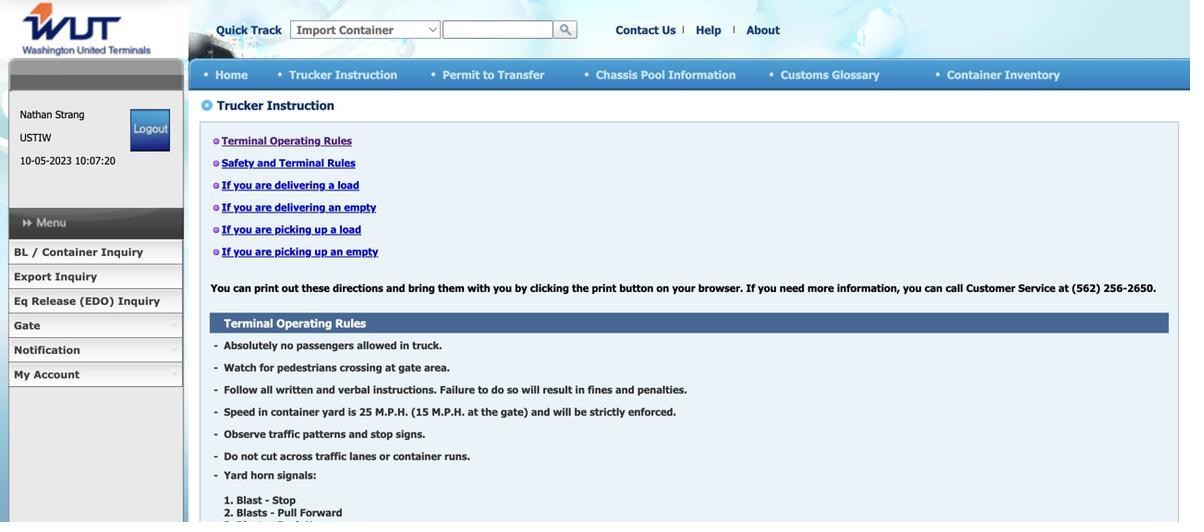 Task type: vqa. For each thing, say whether or not it's contained in the screenshot.
the bottommost ID
no



Task type: describe. For each thing, give the bounding box(es) containing it.
0 horizontal spatial container
[[42, 246, 98, 258]]

help link
[[696, 23, 722, 36]]

nathan strang
[[20, 108, 85, 121]]

chassis
[[596, 68, 638, 81]]

bl / container inquiry link
[[8, 240, 183, 265]]

contact us
[[616, 23, 676, 36]]

bl
[[14, 246, 28, 258]]

instruction
[[335, 68, 398, 81]]

0 vertical spatial container
[[947, 68, 1002, 81]]

my
[[14, 368, 30, 381]]

eq release (edo) inquiry
[[14, 295, 160, 307]]

customs glossary
[[781, 68, 880, 81]]

gate link
[[8, 314, 183, 338]]

gate
[[14, 319, 40, 332]]

inquiry for container
[[101, 246, 143, 258]]

eq
[[14, 295, 28, 307]]

trucker instruction
[[289, 68, 398, 81]]

quick track
[[216, 23, 282, 36]]

track
[[251, 23, 282, 36]]

glossary
[[832, 68, 880, 81]]

my account
[[14, 368, 80, 381]]

export
[[14, 270, 51, 283]]

about
[[747, 23, 780, 36]]

notification link
[[8, 338, 183, 363]]

notification
[[14, 344, 80, 356]]

to
[[483, 68, 495, 81]]

10:07:20
[[75, 154, 115, 167]]

about link
[[747, 23, 780, 36]]



Task type: locate. For each thing, give the bounding box(es) containing it.
container up export inquiry
[[42, 246, 98, 258]]

container inventory
[[947, 68, 1060, 81]]

chassis pool information
[[596, 68, 736, 81]]

0 vertical spatial inquiry
[[101, 246, 143, 258]]

1 horizontal spatial container
[[947, 68, 1002, 81]]

export inquiry
[[14, 270, 97, 283]]

1 vertical spatial container
[[42, 246, 98, 258]]

transfer
[[498, 68, 545, 81]]

help
[[696, 23, 722, 36]]

inquiry up export inquiry "link"
[[101, 246, 143, 258]]

2 vertical spatial inquiry
[[118, 295, 160, 307]]

information
[[669, 68, 736, 81]]

us
[[662, 23, 676, 36]]

contact
[[616, 23, 659, 36]]

inquiry right the "(edo)"
[[118, 295, 160, 307]]

contact us link
[[616, 23, 676, 36]]

inquiry for (edo)
[[118, 295, 160, 307]]

inquiry
[[101, 246, 143, 258], [55, 270, 97, 283], [118, 295, 160, 307]]

customs
[[781, 68, 829, 81]]

permit to transfer
[[443, 68, 545, 81]]

strang
[[55, 108, 85, 121]]

export inquiry link
[[8, 265, 183, 289]]

ustiw
[[20, 131, 51, 144]]

permit
[[443, 68, 480, 81]]

2023
[[50, 154, 72, 167]]

trucker
[[289, 68, 332, 81]]

container left "inventory"
[[947, 68, 1002, 81]]

container
[[947, 68, 1002, 81], [42, 246, 98, 258]]

pool
[[641, 68, 665, 81]]

inventory
[[1005, 68, 1060, 81]]

/
[[32, 246, 39, 258]]

None text field
[[443, 20, 554, 39]]

login image
[[131, 109, 170, 152]]

eq release (edo) inquiry link
[[8, 289, 183, 314]]

quick
[[216, 23, 248, 36]]

10-
[[20, 154, 35, 167]]

10-05-2023 10:07:20
[[20, 154, 115, 167]]

nathan
[[20, 108, 52, 121]]

bl / container inquiry
[[14, 246, 143, 258]]

home
[[215, 68, 248, 81]]

05-
[[35, 154, 50, 167]]

1 vertical spatial inquiry
[[55, 270, 97, 283]]

my account link
[[8, 363, 183, 387]]

inquiry inside "link"
[[55, 270, 97, 283]]

account
[[34, 368, 80, 381]]

inquiry down bl / container inquiry
[[55, 270, 97, 283]]

(edo)
[[79, 295, 114, 307]]

release
[[31, 295, 76, 307]]



